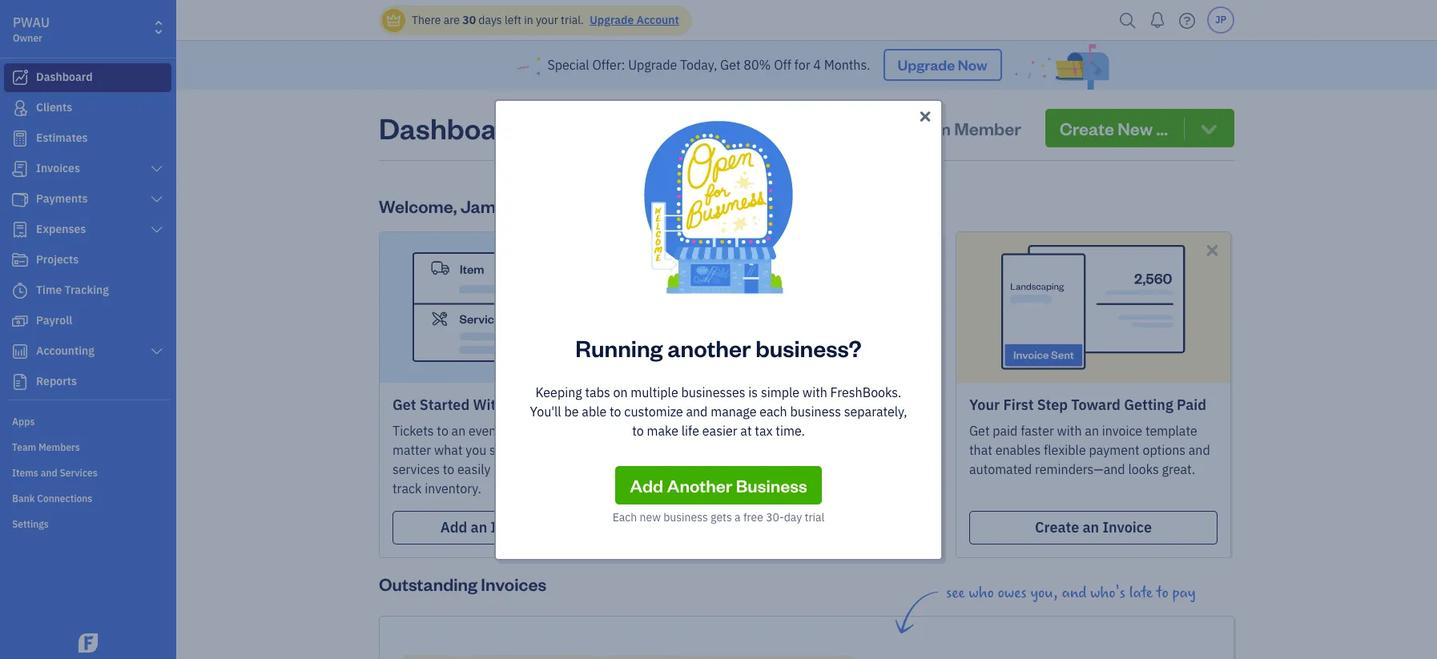 Task type: describe. For each thing, give the bounding box(es) containing it.
go to help image
[[1174, 8, 1200, 32]]

30-
[[766, 510, 784, 524]]

upgrade right trial.
[[590, 13, 634, 27]]

running
[[575, 332, 663, 363]]

client
[[810, 442, 842, 458]]

enables
[[995, 442, 1041, 458]]

member
[[954, 117, 1021, 139]]

get for get paid faster with an invoice template that enables flexible payment options and automated reminders—and looks great.
[[969, 423, 990, 439]]

easily
[[457, 461, 491, 477]]

another
[[667, 474, 733, 496]]

keep track of invoices and payment for clients, and download client reports with a click of a button.
[[681, 423, 924, 477]]

tabs
[[585, 384, 610, 400]]

on inside tickets to an event? printed t-shirts? no matter what you sell, add your items or services to easily include on an invoice or track inventory.
[[539, 461, 553, 477]]

invoice
[[1103, 518, 1152, 537]]

invoices
[[760, 423, 806, 439]]

and inside keeping tabs on multiple businesses is simple with freshbooks. you'll be able to customize and manage each business separately, to make life easier at tax time.
[[686, 403, 708, 419]]

30
[[462, 13, 476, 27]]

add for add team member
[[869, 117, 903, 139]]

getting
[[1124, 396, 1173, 414]]

great.
[[1162, 461, 1195, 477]]

add team member button
[[854, 109, 1036, 147]]

printed
[[510, 423, 552, 439]]

0 vertical spatial freshbooks.
[[783, 194, 881, 217]]

another
[[668, 332, 751, 363]]

faster
[[1021, 423, 1054, 439]]

life
[[682, 423, 699, 439]]

services
[[393, 461, 440, 477]]

get paid faster with an invoice template that enables flexible payment options and automated reminders—and looks great.
[[969, 423, 1210, 477]]

freshbooks. inside keeping tabs on multiple businesses is simple with freshbooks. you'll be able to customize and manage each business separately, to make life easier at tax time.
[[830, 384, 902, 400]]

project image
[[10, 252, 30, 268]]

0 horizontal spatial for
[[794, 57, 810, 73]]

day
[[784, 510, 802, 524]]

add another business button
[[615, 466, 822, 504]]

crown image
[[385, 12, 402, 28]]

paid
[[993, 423, 1018, 439]]

track inside tickets to an event? printed t-shirts? no matter what you sell, add your items or services to easily include on an invoice or track inventory.
[[393, 480, 422, 496]]

you,
[[1031, 584, 1058, 602]]

now
[[958, 56, 987, 74]]

owes
[[998, 584, 1027, 602]]

see
[[946, 584, 965, 602]]

items
[[570, 442, 602, 458]]

make
[[647, 423, 679, 439]]

to up what
[[437, 423, 448, 439]]

items and services image
[[12, 466, 171, 479]]

add for add another business
[[630, 474, 663, 496]]

for inside keep track of invoices and payment for clients, and download client reports with a click of a button.
[[888, 423, 904, 439]]

include
[[494, 461, 536, 477]]

2 your from the left
[[969, 396, 1000, 414]]

time.
[[776, 423, 805, 439]]

inventory.
[[425, 480, 481, 496]]

track inside keep track of invoices and payment for clients, and download client reports with a click of a button.
[[713, 423, 742, 439]]

with inside keeping tabs on multiple businesses is simple with freshbooks. you'll be able to customize and manage each business separately, to make life easier at tax time.
[[803, 384, 827, 400]]

running another business?
[[575, 332, 862, 363]]

who's
[[1090, 584, 1126, 602]]

0 vertical spatial client
[[830, 396, 869, 414]]

each
[[613, 510, 637, 524]]

2 vertical spatial of
[[710, 461, 722, 477]]

looks
[[1128, 461, 1159, 477]]

toward
[[1071, 396, 1121, 414]]

report image
[[10, 374, 30, 390]]

offer:
[[592, 57, 625, 73]]

1 your from the left
[[737, 396, 767, 414]]

upgrade right the offer:
[[628, 57, 677, 73]]

manage
[[711, 403, 757, 419]]

business?
[[756, 332, 862, 363]]

freshbooks image
[[75, 634, 101, 653]]

first
[[1003, 396, 1034, 414]]

search image
[[1115, 8, 1141, 32]]

an inside get paid faster with an invoice template that enables flexible payment options and automated reminders—and looks great.
[[1085, 423, 1099, 439]]

a inside dialog
[[735, 510, 741, 524]]

a right the reports
[[917, 442, 924, 458]]

customize
[[624, 403, 683, 419]]

late
[[1129, 584, 1153, 602]]

to left the get
[[612, 194, 629, 217]]

team members image
[[12, 441, 171, 453]]

flexible
[[1044, 442, 1086, 458]]

0 vertical spatial of
[[764, 194, 779, 217]]

80%
[[744, 57, 771, 73]]

tax
[[755, 423, 773, 439]]

pwau
[[13, 14, 50, 30]]

list
[[873, 396, 897, 414]]

and inside get paid faster with an invoice template that enables flexible payment options and automated reminders—and looks great.
[[1189, 442, 1210, 458]]

payment image
[[10, 191, 30, 207]]

how
[[576, 194, 609, 217]]

item
[[491, 518, 523, 537]]

there are 30 days left in your trial. upgrade account
[[412, 13, 679, 27]]

simple
[[761, 384, 800, 400]]

to up no
[[610, 403, 621, 419]]

tickets to an event? printed t-shirts? no matter what you sell, add your items or services to easily include on an invoice or track inventory.
[[393, 423, 629, 496]]

with inside keep track of invoices and payment for clients, and download client reports with a click of a button.
[[890, 442, 914, 458]]

an up what
[[452, 423, 466, 439]]

shirts?
[[564, 423, 602, 439]]

step
[[1037, 396, 1068, 414]]

business inside keeping tabs on multiple businesses is simple with freshbooks. you'll be able to customize and manage each business separately, to make life easier at tax time.
[[790, 403, 841, 419]]

invoices
[[481, 573, 547, 595]]

upgrade now link
[[883, 49, 1002, 81]]

add for add a client
[[764, 518, 791, 537]]

owner
[[13, 32, 42, 44]]

add an item or service
[[440, 518, 593, 537]]

chevron large down image
[[149, 345, 164, 358]]

and down at
[[726, 442, 747, 458]]

james!
[[461, 194, 518, 217]]

businesses
[[681, 384, 745, 400]]

an right create
[[1083, 518, 1099, 537]]

paid
[[1177, 396, 1207, 414]]

1 horizontal spatial of
[[745, 423, 757, 439]]

most
[[690, 194, 731, 217]]

event?
[[469, 423, 507, 439]]

to left pay
[[1157, 584, 1169, 602]]

timer image
[[10, 283, 30, 299]]

special offer: upgrade today, get 80% off for 4 months.
[[547, 57, 870, 73]]

to down what
[[443, 461, 454, 477]]

what
[[434, 442, 463, 458]]



Task type: locate. For each thing, give the bounding box(es) containing it.
automated
[[969, 461, 1032, 477]]

with right the reports
[[890, 442, 914, 458]]

track down manage
[[713, 423, 742, 439]]

1 horizontal spatial payment
[[1089, 442, 1140, 458]]

main element
[[0, 0, 216, 659]]

multiple
[[631, 384, 678, 400]]

add another business
[[630, 474, 807, 496]]

1 horizontal spatial on
[[613, 384, 628, 400]]

money image
[[10, 313, 30, 329]]

dashboard image
[[10, 70, 30, 86]]

with right simple
[[803, 384, 827, 400]]

0 horizontal spatial get
[[393, 396, 416, 414]]

there
[[412, 13, 441, 27]]

or
[[605, 442, 617, 458], [617, 461, 629, 477], [526, 518, 540, 537]]

upgrade now
[[898, 56, 987, 74]]

and right you,
[[1062, 584, 1087, 602]]

chevron large down image for expense image
[[149, 224, 164, 236]]

0 vertical spatial your
[[536, 13, 558, 27]]

chevron large down image for payment 'icon'
[[149, 193, 164, 206]]

team
[[906, 117, 951, 139]]

free
[[743, 510, 763, 524]]

create an invoice link
[[969, 511, 1218, 545]]

an down items
[[556, 461, 570, 477]]

invoice down items
[[573, 461, 614, 477]]

1 vertical spatial invoice
[[573, 461, 614, 477]]

add right free
[[764, 518, 791, 537]]

dismiss image
[[1203, 241, 1222, 259]]

dashboard
[[379, 109, 526, 146]]

get left 80%
[[720, 57, 741, 73]]

are
[[444, 13, 460, 27]]

invoice image
[[10, 161, 30, 177]]

running another business? dialog
[[0, 80, 1437, 580]]

to
[[612, 194, 629, 217], [610, 403, 621, 419], [632, 423, 644, 439], [437, 423, 448, 439], [443, 461, 454, 477], [1157, 584, 1169, 602]]

client left list
[[830, 396, 869, 414]]

welcome,
[[379, 194, 457, 217]]

for down separately, at the right of page
[[888, 423, 904, 439]]

add
[[516, 442, 538, 458]]

to left make at the left bottom of page
[[632, 423, 644, 439]]

1 horizontal spatial with
[[890, 442, 914, 458]]

1 vertical spatial payment
[[1089, 442, 1140, 458]]

client right the day
[[806, 518, 846, 537]]

0 vertical spatial or
[[605, 442, 617, 458]]

get for get started with items and services
[[393, 396, 416, 414]]

add inside button
[[869, 117, 903, 139]]

an
[[452, 423, 466, 439], [1085, 423, 1099, 439], [556, 461, 570, 477], [471, 518, 487, 537], [1083, 518, 1099, 537]]

on inside keeping tabs on multiple businesses is simple with freshbooks. you'll be able to customize and manage each business separately, to make life easier at tax time.
[[613, 384, 628, 400]]

0 vertical spatial chevron large down image
[[149, 163, 164, 175]]

track
[[713, 423, 742, 439], [393, 480, 422, 496]]

chevron large down image for the invoice image
[[149, 163, 164, 175]]

1 vertical spatial get
[[393, 396, 416, 414]]

1 horizontal spatial your
[[969, 396, 1000, 414]]

chevron large down image
[[149, 163, 164, 175], [149, 193, 164, 206], [149, 224, 164, 236]]

for
[[794, 57, 810, 73], [888, 423, 904, 439]]

payment up the reports
[[834, 423, 885, 439]]

1 horizontal spatial invoice
[[1102, 423, 1143, 439]]

1 horizontal spatial get
[[720, 57, 741, 73]]

add for add an item or service
[[440, 518, 467, 537]]

manage your growing client list
[[681, 396, 897, 414]]

2 horizontal spatial of
[[764, 194, 779, 217]]

0 vertical spatial with
[[803, 384, 827, 400]]

1 horizontal spatial business
[[790, 403, 841, 419]]

who
[[969, 584, 994, 602]]

2 horizontal spatial get
[[969, 423, 990, 439]]

started
[[420, 396, 470, 414]]

pwau owner
[[13, 14, 50, 44]]

invoice down toward
[[1102, 423, 1143, 439]]

clients,
[[681, 442, 723, 458]]

and up keep
[[686, 403, 708, 419]]

1 vertical spatial client
[[806, 518, 846, 537]]

your up paid
[[969, 396, 1000, 414]]

0 horizontal spatial payment
[[834, 423, 885, 439]]

the
[[661, 194, 687, 217]]

payment inside get paid faster with an invoice template that enables flexible payment options and automated reminders—and looks great.
[[1089, 442, 1140, 458]]

template
[[1146, 423, 1197, 439]]

of right out
[[764, 194, 779, 217]]

your right in
[[536, 13, 558, 27]]

your down t-
[[541, 442, 567, 458]]

0 vertical spatial on
[[613, 384, 628, 400]]

1 vertical spatial with
[[1057, 423, 1082, 439]]

matter
[[393, 442, 431, 458]]

0 horizontal spatial with
[[803, 384, 827, 400]]

0 vertical spatial track
[[713, 423, 742, 439]]

business down another
[[663, 510, 708, 524]]

keep
[[681, 423, 710, 439]]

a left free
[[735, 510, 741, 524]]

an left item
[[471, 518, 487, 537]]

out
[[734, 194, 760, 217]]

reminders—and
[[1035, 461, 1125, 477]]

2 chevron large down image from the top
[[149, 193, 164, 206]]

click
[[681, 461, 707, 477]]

payment
[[834, 423, 885, 439], [1089, 442, 1140, 458]]

payment up looks
[[1089, 442, 1140, 458]]

off
[[774, 57, 791, 73]]

with inside get paid faster with an invoice template that enables flexible payment options and automated reminders—and looks great.
[[1057, 423, 1082, 439]]

reports
[[845, 442, 887, 458]]

upgrade left now
[[898, 56, 955, 74]]

with up "flexible"
[[1057, 423, 1082, 439]]

get
[[632, 194, 658, 217]]

on right include
[[539, 461, 553, 477]]

services
[[579, 396, 636, 414]]

see who owes you, and who's late to pay
[[946, 584, 1196, 602]]

your
[[536, 13, 558, 27], [541, 442, 567, 458]]

a left 'trial'
[[795, 518, 803, 537]]

in
[[524, 13, 533, 27]]

estimate image
[[10, 131, 30, 147]]

1 vertical spatial chevron large down image
[[149, 193, 164, 206]]

3 chevron large down image from the top
[[149, 224, 164, 236]]

today,
[[680, 57, 717, 73]]

on right the tabs
[[613, 384, 628, 400]]

a left button.
[[725, 461, 731, 477]]

settings image
[[12, 518, 171, 530]]

add inside button
[[630, 474, 663, 496]]

4
[[813, 57, 821, 73]]

no
[[605, 423, 621, 439]]

add a client
[[764, 518, 846, 537]]

business up time.
[[790, 403, 841, 419]]

get up tickets
[[393, 396, 416, 414]]

for left 4
[[794, 57, 810, 73]]

freshbooks.
[[783, 194, 881, 217], [830, 384, 902, 400]]

1 vertical spatial or
[[617, 461, 629, 477]]

easier
[[702, 423, 737, 439]]

upgrade inside 'link'
[[898, 56, 955, 74]]

2 vertical spatial with
[[890, 442, 914, 458]]

be
[[564, 403, 579, 419]]

1 vertical spatial for
[[888, 423, 904, 439]]

your first step toward getting paid
[[969, 396, 1207, 414]]

add down inventory.
[[440, 518, 467, 537]]

months.
[[824, 57, 870, 73]]

1 vertical spatial business
[[663, 510, 708, 524]]

0 horizontal spatial invoice
[[573, 461, 614, 477]]

2 vertical spatial chevron large down image
[[149, 224, 164, 236]]

0 vertical spatial payment
[[834, 423, 885, 439]]

add left close image on the top right of page
[[869, 117, 903, 139]]

1 vertical spatial your
[[541, 442, 567, 458]]

each new business gets a free 30-day trial
[[613, 510, 825, 524]]

get started with items and services
[[393, 396, 636, 414]]

1 horizontal spatial for
[[888, 423, 904, 439]]

create an invoice
[[1035, 518, 1152, 537]]

invoice inside tickets to an event? printed t-shirts? no matter what you sell, add your items or services to easily include on an invoice or track inventory.
[[573, 461, 614, 477]]

and up client
[[809, 423, 831, 439]]

apps image
[[12, 415, 171, 428]]

keeping tabs on multiple businesses is simple with freshbooks. you'll be able to customize and manage each business separately, to make life easier at tax time.
[[530, 384, 907, 439]]

outstanding invoices
[[379, 573, 547, 595]]

0 horizontal spatial your
[[737, 396, 767, 414]]

your up at
[[737, 396, 767, 414]]

2 vertical spatial get
[[969, 423, 990, 439]]

left
[[505, 13, 521, 27]]

and up t-
[[551, 396, 576, 414]]

keeping
[[536, 384, 582, 400]]

service
[[544, 518, 593, 537]]

and
[[551, 396, 576, 414], [686, 403, 708, 419], [809, 423, 831, 439], [726, 442, 747, 458], [1189, 442, 1210, 458], [1062, 584, 1087, 602]]

0 horizontal spatial on
[[539, 461, 553, 477]]

bank connections image
[[12, 492, 171, 505]]

0 horizontal spatial track
[[393, 480, 422, 496]]

client image
[[10, 100, 30, 116]]

add an item or service link
[[393, 511, 641, 545]]

0 vertical spatial for
[[794, 57, 810, 73]]

0 vertical spatial business
[[790, 403, 841, 419]]

2 horizontal spatial with
[[1057, 423, 1082, 439]]

1 vertical spatial on
[[539, 461, 553, 477]]

upgrade account link
[[587, 13, 679, 27]]

add team member
[[869, 117, 1021, 139]]

chart image
[[10, 344, 30, 360]]

1 chevron large down image from the top
[[149, 163, 164, 175]]

items
[[508, 396, 547, 414]]

get inside get paid faster with an invoice template that enables flexible payment options and automated reminders—and looks great.
[[969, 423, 990, 439]]

add
[[869, 117, 903, 139], [630, 474, 663, 496], [440, 518, 467, 537], [764, 518, 791, 537]]

close image
[[917, 107, 934, 126]]

pay
[[1172, 584, 1196, 602]]

of right click
[[710, 461, 722, 477]]

0 horizontal spatial business
[[663, 510, 708, 524]]

of down manage
[[745, 423, 757, 439]]

add up the new in the left of the page
[[630, 474, 663, 496]]

1 vertical spatial freshbooks.
[[830, 384, 902, 400]]

trial
[[805, 510, 825, 524]]

on
[[613, 384, 628, 400], [539, 461, 553, 477]]

your inside tickets to an event? printed t-shirts? no matter what you sell, add your items or services to easily include on an invoice or track inventory.
[[541, 442, 567, 458]]

track down services
[[393, 480, 422, 496]]

2 vertical spatial or
[[526, 518, 540, 537]]

1 vertical spatial of
[[745, 423, 757, 439]]

add a client link
[[681, 511, 929, 545]]

options
[[1143, 442, 1186, 458]]

here's
[[522, 194, 573, 217]]

you'll
[[530, 403, 561, 419]]

get up that
[[969, 423, 990, 439]]

and up great.
[[1189, 442, 1210, 458]]

gets
[[711, 510, 732, 524]]

payment inside keep track of invoices and payment for clients, and download client reports with a click of a button.
[[834, 423, 885, 439]]

expense image
[[10, 222, 30, 238]]

manage
[[681, 396, 733, 414]]

1 vertical spatial track
[[393, 480, 422, 496]]

0 horizontal spatial of
[[710, 461, 722, 477]]

days
[[479, 13, 502, 27]]

0 vertical spatial invoice
[[1102, 423, 1143, 439]]

invoice inside get paid faster with an invoice template that enables flexible payment options and automated reminders—and looks great.
[[1102, 423, 1143, 439]]

sell,
[[489, 442, 513, 458]]

1 horizontal spatial track
[[713, 423, 742, 439]]

an down toward
[[1085, 423, 1099, 439]]

t-
[[555, 423, 564, 439]]

0 vertical spatial get
[[720, 57, 741, 73]]



Task type: vqa. For each thing, say whether or not it's contained in the screenshot.
Time Tracking
no



